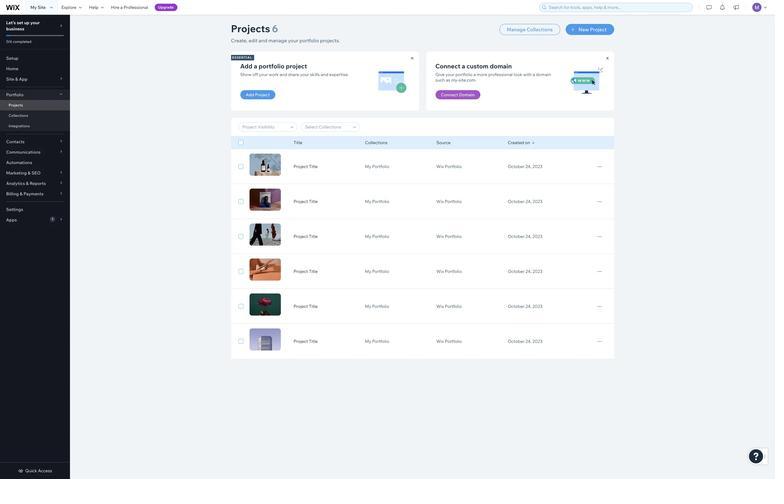 Task type: vqa. For each thing, say whether or not it's contained in the screenshot.
Projects 6 Create, edit and manage your portfolio projects. projects
yes



Task type: describe. For each thing, give the bounding box(es) containing it.
october 24, 2023 for 2nd project title image from the bottom
[[508, 304, 543, 310]]

collections link
[[0, 111, 70, 121]]

6 2023 from the top
[[533, 339, 543, 345]]

as
[[446, 77, 451, 83]]

work
[[269, 72, 279, 77]]

my-
[[452, 77, 459, 83]]

project for fourth project title image from the bottom of the page
[[294, 234, 308, 240]]

project for 3rd project title image from the bottom
[[294, 269, 308, 275]]

title for 3rd project title image from the bottom
[[309, 269, 318, 275]]

payments
[[24, 191, 44, 197]]

marketing
[[6, 171, 27, 176]]

created on
[[508, 140, 531, 146]]

manage collections
[[507, 26, 553, 33]]

october 24, 2023 for 6th project title image
[[508, 339, 543, 345]]

communications button
[[0, 147, 70, 158]]

4 project title from the top
[[294, 269, 318, 275]]

billing & payments button
[[0, 189, 70, 199]]

site inside dropdown button
[[6, 76, 14, 82]]

reports
[[30, 181, 46, 186]]

title for 2nd project title image from the bottom
[[309, 304, 318, 310]]

your right off
[[259, 72, 268, 77]]

site.com.
[[459, 77, 477, 83]]

connect for domain
[[441, 92, 459, 98]]

projects for projects
[[9, 103, 23, 108]]

custom
[[467, 62, 489, 70]]

5 project title from the top
[[294, 304, 318, 310]]

such
[[436, 77, 445, 83]]

marketing & seo button
[[0, 168, 70, 178]]

4 2023 from the top
[[533, 269, 543, 275]]

wix portfolio for 1st project title image
[[437, 164, 462, 170]]

2 2023 from the top
[[533, 199, 543, 205]]

4 24, from the top
[[526, 269, 532, 275]]

manage collections button
[[500, 24, 561, 35]]

october for 1st project title image
[[508, 164, 525, 170]]

project inside button
[[591, 26, 607, 33]]

share
[[288, 72, 299, 77]]

analytics
[[6, 181, 25, 186]]

automations link
[[0, 158, 70, 168]]

0/6
[[6, 39, 12, 44]]

6 project title from the top
[[294, 339, 318, 345]]

4 project title image from the top
[[250, 259, 281, 281]]

portfolio inside connect a custom domain give your portfolio a more professional look with a domain such as my-site.com.
[[456, 72, 473, 77]]

home
[[6, 66, 18, 72]]

my for 3rd project title image from the bottom
[[365, 269, 372, 275]]

project inside button
[[255, 92, 270, 98]]

add project button
[[240, 90, 275, 100]]

integrations
[[9, 124, 30, 128]]

3 project title image from the top
[[250, 224, 281, 246]]

seo
[[32, 171, 41, 176]]

app
[[19, 76, 28, 82]]

project for 6th project title image
[[294, 339, 308, 345]]

analytics & reports
[[6, 181, 46, 186]]

3 24, from the top
[[526, 234, 532, 240]]

5 2023 from the top
[[533, 304, 543, 310]]

october 24, 2023 for fifth project title image from the bottom
[[508, 199, 543, 205]]

edit
[[249, 37, 258, 44]]

on
[[525, 140, 531, 146]]

wix for fifth project title image from the bottom
[[437, 199, 444, 205]]

2 project title from the top
[[294, 199, 318, 205]]

create,
[[231, 37, 248, 44]]

let's set up your business
[[6, 20, 40, 32]]

wix portfolio for fifth project title image from the bottom
[[437, 199, 462, 205]]

1 project title from the top
[[294, 164, 318, 170]]

connect domain button
[[436, 90, 481, 100]]

project for 1st project title image
[[294, 164, 308, 170]]

source
[[437, 140, 451, 146]]

setup link
[[0, 53, 70, 64]]

project for 2nd project title image from the bottom
[[294, 304, 308, 310]]

october 24, 2023 for 3rd project title image from the bottom
[[508, 269, 543, 275]]

connect a custom domain give your portfolio a more professional look with a domain such as my-site.com.
[[436, 62, 552, 83]]

my portfolio for 2nd project title image from the bottom
[[365, 304, 390, 310]]

new
[[579, 26, 589, 33]]

2 horizontal spatial and
[[321, 72, 329, 77]]

up
[[24, 20, 29, 25]]

& for billing
[[20, 191, 23, 197]]

add project
[[246, 92, 270, 98]]

projects for projects 6 create, edit and manage your portfolio projects.
[[231, 22, 270, 35]]

2 24, from the top
[[526, 199, 532, 205]]

upgrade
[[158, 5, 174, 10]]

completed
[[13, 39, 31, 44]]

quick
[[25, 469, 37, 474]]

2 project title image from the top
[[250, 189, 281, 211]]

add a portfolio project show off your work and share your skills and expertise.
[[240, 62, 349, 77]]

1 horizontal spatial domain
[[536, 72, 552, 77]]

setup
[[6, 56, 18, 61]]

new project button
[[566, 24, 615, 35]]

1 24, from the top
[[526, 164, 532, 170]]

& for marketing
[[28, 171, 31, 176]]

3 2023 from the top
[[533, 234, 543, 240]]

settings
[[6, 207, 23, 213]]

my for 6th project title image
[[365, 339, 372, 345]]

wix for 3rd project title image from the bottom
[[437, 269, 444, 275]]

projects link
[[0, 100, 70, 111]]

project for fifth project title image from the bottom
[[294, 199, 308, 205]]

contacts
[[6, 139, 25, 145]]

2 vertical spatial collections
[[365, 140, 388, 146]]

6
[[272, 22, 278, 35]]

with
[[524, 72, 532, 77]]

projects.
[[320, 37, 340, 44]]

a left more
[[474, 72, 476, 77]]

portfolio inside projects 6 create, edit and manage your portfolio projects.
[[300, 37, 319, 44]]

wix for fourth project title image from the bottom of the page
[[437, 234, 444, 240]]

quick access
[[25, 469, 52, 474]]

created on button
[[508, 140, 531, 146]]

portfolio inside add a portfolio project show off your work and share your skills and expertise.
[[259, 62, 285, 70]]

0 horizontal spatial domain
[[490, 62, 512, 70]]

your inside connect a custom domain give your portfolio a more professional look with a domain such as my-site.com.
[[446, 72, 455, 77]]

site & app
[[6, 76, 28, 82]]

let's
[[6, 20, 16, 25]]

1
[[52, 218, 53, 222]]

3 project title from the top
[[294, 234, 318, 240]]

manage
[[269, 37, 287, 44]]

a for professional
[[120, 5, 123, 10]]

title for fifth project title image from the bottom
[[309, 199, 318, 205]]

contacts button
[[0, 137, 70, 147]]

portfolio button
[[0, 90, 70, 100]]



Task type: locate. For each thing, give the bounding box(es) containing it.
title
[[294, 140, 303, 146], [309, 164, 318, 170], [309, 199, 318, 205], [309, 234, 318, 240], [309, 269, 318, 275], [309, 304, 318, 310], [309, 339, 318, 345]]

settings link
[[0, 205, 70, 215]]

2 vertical spatial portfolio
[[456, 72, 473, 77]]

& left the seo on the top left of the page
[[28, 171, 31, 176]]

projects 6 create, edit and manage your portfolio projects.
[[231, 22, 340, 44]]

1 vertical spatial domain
[[536, 72, 552, 77]]

give
[[436, 72, 445, 77]]

a up off
[[254, 62, 257, 70]]

project
[[591, 26, 607, 33], [255, 92, 270, 98], [294, 164, 308, 170], [294, 199, 308, 205], [294, 234, 308, 240], [294, 269, 308, 275], [294, 304, 308, 310], [294, 339, 308, 345]]

wix for 1st project title image
[[437, 164, 444, 170]]

Search for tools, apps, help & more... field
[[547, 3, 691, 12]]

your right the up
[[30, 20, 40, 25]]

& right billing
[[20, 191, 23, 197]]

professional
[[124, 5, 148, 10]]

my portfolio for fifth project title image from the bottom
[[365, 199, 390, 205]]

wix portfolio for 6th project title image
[[437, 339, 462, 345]]

portfolio inside popup button
[[6, 92, 24, 98]]

6 wix from the top
[[437, 339, 444, 345]]

billing
[[6, 191, 19, 197]]

and right edit at the top left of page
[[259, 37, 268, 44]]

wix portfolio
[[437, 164, 462, 170], [437, 199, 462, 205], [437, 234, 462, 240], [437, 269, 462, 275], [437, 304, 462, 310], [437, 339, 462, 345]]

1 vertical spatial projects
[[9, 103, 23, 108]]

communications
[[6, 150, 41, 155]]

a for portfolio
[[254, 62, 257, 70]]

set
[[17, 20, 23, 25]]

1 vertical spatial portfolio
[[259, 62, 285, 70]]

& left reports
[[26, 181, 29, 186]]

october for fifth project title image from the bottom
[[508, 199, 525, 205]]

5 october from the top
[[508, 304, 525, 310]]

1 vertical spatial add
[[246, 92, 254, 98]]

0 horizontal spatial portfolio
[[259, 62, 285, 70]]

project
[[286, 62, 307, 70]]

domain up professional at the right top of page
[[490, 62, 512, 70]]

6 october from the top
[[508, 339, 525, 345]]

my portfolio for fourth project title image from the bottom of the page
[[365, 234, 390, 240]]

october for fourth project title image from the bottom of the page
[[508, 234, 525, 240]]

professional
[[489, 72, 513, 77]]

show
[[240, 72, 252, 77]]

and inside projects 6 create, edit and manage your portfolio projects.
[[259, 37, 268, 44]]

domain
[[490, 62, 512, 70], [536, 72, 552, 77]]

0 vertical spatial site
[[38, 5, 46, 10]]

2 horizontal spatial collections
[[527, 26, 553, 33]]

october for 6th project title image
[[508, 339, 525, 345]]

collections inside manage collections "button"
[[527, 26, 553, 33]]

connect for a
[[436, 62, 461, 70]]

5 wix from the top
[[437, 304, 444, 310]]

and right skills
[[321, 72, 329, 77]]

connect inside connect a custom domain give your portfolio a more professional look with a domain such as my-site.com.
[[436, 62, 461, 70]]

list containing add a portfolio project
[[230, 52, 615, 111]]

title for 6th project title image
[[309, 339, 318, 345]]

1 project title image from the top
[[250, 154, 281, 176]]

1 horizontal spatial site
[[38, 5, 46, 10]]

2 wix portfolio from the top
[[437, 199, 462, 205]]

& for analytics
[[26, 181, 29, 186]]

projects up edit at the top left of page
[[231, 22, 270, 35]]

wix portfolio for 2nd project title image from the bottom
[[437, 304, 462, 310]]

& inside dropdown button
[[15, 76, 18, 82]]

connect down as
[[441, 92, 459, 98]]

5 wix portfolio from the top
[[437, 304, 462, 310]]

0 vertical spatial add
[[240, 62, 253, 70]]

2 october from the top
[[508, 199, 525, 205]]

add down show
[[246, 92, 254, 98]]

& left the app
[[15, 76, 18, 82]]

and right work
[[280, 72, 287, 77]]

look
[[514, 72, 523, 77]]

off
[[253, 72, 258, 77]]

1 wix from the top
[[437, 164, 444, 170]]

marketing & seo
[[6, 171, 41, 176]]

3 october 24, 2023 from the top
[[508, 234, 543, 240]]

quick access button
[[18, 469, 52, 474]]

skills
[[310, 72, 320, 77]]

wix for 2nd project title image from the bottom
[[437, 304, 444, 310]]

project title image
[[250, 154, 281, 176], [250, 189, 281, 211], [250, 224, 281, 246], [250, 259, 281, 281], [250, 294, 281, 316], [250, 329, 281, 351]]

4 my portfolio from the top
[[365, 269, 390, 275]]

0 horizontal spatial collections
[[9, 113, 28, 118]]

domain
[[460, 92, 475, 98]]

6 project title image from the top
[[250, 329, 281, 351]]

my portfolio for 6th project title image
[[365, 339, 390, 345]]

connect
[[436, 62, 461, 70], [441, 92, 459, 98]]

business
[[6, 26, 24, 32]]

expertise.
[[330, 72, 349, 77]]

0 horizontal spatial projects
[[9, 103, 23, 108]]

upgrade button
[[155, 4, 177, 11]]

analytics & reports button
[[0, 178, 70, 189]]

my portfolio for 3rd project title image from the bottom
[[365, 269, 390, 275]]

2 wix from the top
[[437, 199, 444, 205]]

your left skills
[[300, 72, 309, 77]]

& inside dropdown button
[[26, 181, 29, 186]]

wix
[[437, 164, 444, 170], [437, 199, 444, 205], [437, 234, 444, 240], [437, 269, 444, 275], [437, 304, 444, 310], [437, 339, 444, 345]]

0 vertical spatial collections
[[527, 26, 553, 33]]

1 vertical spatial collections
[[9, 113, 28, 118]]

1 horizontal spatial collections
[[365, 140, 388, 146]]

sidebar element
[[0, 15, 70, 480]]

Select Collections field
[[303, 123, 351, 131]]

help
[[89, 5, 99, 10]]

1 wix portfolio from the top
[[437, 164, 462, 170]]

portfolio up work
[[259, 62, 285, 70]]

connect domain
[[441, 92, 475, 98]]

more
[[477, 72, 488, 77]]

0 vertical spatial connect
[[436, 62, 461, 70]]

0 horizontal spatial site
[[6, 76, 14, 82]]

3 october from the top
[[508, 234, 525, 240]]

wix portfolio for 3rd project title image from the bottom
[[437, 269, 462, 275]]

my
[[30, 5, 37, 10], [365, 164, 372, 170], [365, 199, 372, 205], [365, 234, 372, 240], [365, 269, 372, 275], [365, 304, 372, 310], [365, 339, 372, 345]]

hire a professional link
[[107, 0, 152, 15]]

october for 2nd project title image from the bottom
[[508, 304, 525, 310]]

a inside add a portfolio project show off your work and share your skills and expertise.
[[254, 62, 257, 70]]

6 my portfolio from the top
[[365, 339, 390, 345]]

projects inside projects 6 create, edit and manage your portfolio projects.
[[231, 22, 270, 35]]

project title
[[294, 164, 318, 170], [294, 199, 318, 205], [294, 234, 318, 240], [294, 269, 318, 275], [294, 304, 318, 310], [294, 339, 318, 345]]

5 my portfolio from the top
[[365, 304, 390, 310]]

projects up integrations
[[9, 103, 23, 108]]

0/6 completed
[[6, 39, 31, 44]]

0 vertical spatial projects
[[231, 22, 270, 35]]

collections
[[527, 26, 553, 33], [9, 113, 28, 118], [365, 140, 388, 146]]

1 october 24, 2023 from the top
[[508, 164, 543, 170]]

home link
[[0, 64, 70, 74]]

manage
[[507, 26, 526, 33]]

october 24, 2023
[[508, 164, 543, 170], [508, 199, 543, 205], [508, 234, 543, 240], [508, 269, 543, 275], [508, 304, 543, 310], [508, 339, 543, 345]]

2 october 24, 2023 from the top
[[508, 199, 543, 205]]

my for 2nd project title image from the bottom
[[365, 304, 372, 310]]

access
[[38, 469, 52, 474]]

connect up give on the top of page
[[436, 62, 461, 70]]

site down home
[[6, 76, 14, 82]]

0 vertical spatial domain
[[490, 62, 512, 70]]

add up show
[[240, 62, 253, 70]]

6 wix portfolio from the top
[[437, 339, 462, 345]]

domain right with
[[536, 72, 552, 77]]

None checkbox
[[239, 268, 243, 276], [239, 303, 243, 311], [239, 338, 243, 346], [239, 268, 243, 276], [239, 303, 243, 311], [239, 338, 243, 346]]

apps
[[6, 218, 17, 223]]

october 24, 2023 for fourth project title image from the bottom of the page
[[508, 234, 543, 240]]

october
[[508, 164, 525, 170], [508, 199, 525, 205], [508, 234, 525, 240], [508, 269, 525, 275], [508, 304, 525, 310], [508, 339, 525, 345]]

1 2023 from the top
[[533, 164, 543, 170]]

new project
[[579, 26, 607, 33]]

your right give on the top of page
[[446, 72, 455, 77]]

&
[[15, 76, 18, 82], [28, 171, 31, 176], [26, 181, 29, 186], [20, 191, 23, 197]]

1 my portfolio from the top
[[365, 164, 390, 170]]

integrations link
[[0, 121, 70, 131]]

your inside let's set up your business
[[30, 20, 40, 25]]

4 october 24, 2023 from the top
[[508, 269, 543, 275]]

list
[[230, 52, 615, 111]]

3 wix from the top
[[437, 234, 444, 240]]

my for fifth project title image from the bottom
[[365, 199, 372, 205]]

title for fourth project title image from the bottom of the page
[[309, 234, 318, 240]]

4 wix portfolio from the top
[[437, 269, 462, 275]]

site up let's set up your business
[[38, 5, 46, 10]]

billing & payments
[[6, 191, 44, 197]]

portfolio
[[300, 37, 319, 44], [259, 62, 285, 70], [456, 72, 473, 77]]

None checkbox
[[239, 139, 243, 147], [239, 163, 243, 171], [239, 198, 243, 206], [239, 233, 243, 241], [239, 139, 243, 147], [239, 163, 243, 171], [239, 198, 243, 206], [239, 233, 243, 241]]

4 wix from the top
[[437, 269, 444, 275]]

2 my portfolio from the top
[[365, 199, 390, 205]]

hire
[[111, 5, 119, 10]]

your
[[30, 20, 40, 25], [288, 37, 299, 44], [259, 72, 268, 77], [300, 72, 309, 77], [446, 72, 455, 77]]

a right the hire
[[120, 5, 123, 10]]

help button
[[85, 0, 107, 15]]

your inside projects 6 create, edit and manage your portfolio projects.
[[288, 37, 299, 44]]

1 horizontal spatial projects
[[231, 22, 270, 35]]

hire a professional
[[111, 5, 148, 10]]

a right with
[[533, 72, 535, 77]]

wix portfolio for fourth project title image from the bottom of the page
[[437, 234, 462, 240]]

a
[[120, 5, 123, 10], [254, 62, 257, 70], [462, 62, 466, 70], [474, 72, 476, 77], [533, 72, 535, 77]]

3 wix portfolio from the top
[[437, 234, 462, 240]]

projects
[[231, 22, 270, 35], [9, 103, 23, 108]]

your right manage
[[288, 37, 299, 44]]

title for 1st project title image
[[309, 164, 318, 170]]

5 october 24, 2023 from the top
[[508, 304, 543, 310]]

created
[[508, 140, 524, 146]]

add inside button
[[246, 92, 254, 98]]

3 my portfolio from the top
[[365, 234, 390, 240]]

portfolio left projects.
[[300, 37, 319, 44]]

add
[[240, 62, 253, 70], [246, 92, 254, 98]]

add for a
[[240, 62, 253, 70]]

4 october from the top
[[508, 269, 525, 275]]

site & app button
[[0, 74, 70, 84]]

collections inside the collections link
[[9, 113, 28, 118]]

6 24, from the top
[[526, 339, 532, 345]]

0 horizontal spatial and
[[259, 37, 268, 44]]

6 october 24, 2023 from the top
[[508, 339, 543, 345]]

connect inside button
[[441, 92, 459, 98]]

1 october from the top
[[508, 164, 525, 170]]

october for 3rd project title image from the bottom
[[508, 269, 525, 275]]

projects inside projects link
[[9, 103, 23, 108]]

5 24, from the top
[[526, 304, 532, 310]]

5 project title image from the top
[[250, 294, 281, 316]]

1 vertical spatial site
[[6, 76, 14, 82]]

my site
[[30, 5, 46, 10]]

and
[[259, 37, 268, 44], [280, 72, 287, 77], [321, 72, 329, 77]]

automations
[[6, 160, 32, 166]]

Project Visibility field
[[241, 123, 289, 131]]

my for 1st project title image
[[365, 164, 372, 170]]

1 horizontal spatial portfolio
[[300, 37, 319, 44]]

a for custom
[[462, 62, 466, 70]]

24,
[[526, 164, 532, 170], [526, 199, 532, 205], [526, 234, 532, 240], [526, 269, 532, 275], [526, 304, 532, 310], [526, 339, 532, 345]]

add inside add a portfolio project show off your work and share your skills and expertise.
[[240, 62, 253, 70]]

explore
[[61, 5, 76, 10]]

wix for 6th project title image
[[437, 339, 444, 345]]

1 vertical spatial connect
[[441, 92, 459, 98]]

portfolio down custom
[[456, 72, 473, 77]]

my portfolio for 1st project title image
[[365, 164, 390, 170]]

& for site
[[15, 76, 18, 82]]

0 vertical spatial portfolio
[[300, 37, 319, 44]]

my portfolio
[[365, 164, 390, 170], [365, 199, 390, 205], [365, 234, 390, 240], [365, 269, 390, 275], [365, 304, 390, 310], [365, 339, 390, 345]]

site
[[38, 5, 46, 10], [6, 76, 14, 82]]

1 horizontal spatial and
[[280, 72, 287, 77]]

my for fourth project title image from the bottom of the page
[[365, 234, 372, 240]]

essential
[[232, 56, 252, 60]]

add for project
[[246, 92, 254, 98]]

october 24, 2023 for 1st project title image
[[508, 164, 543, 170]]

2 horizontal spatial portfolio
[[456, 72, 473, 77]]

a left custom
[[462, 62, 466, 70]]



